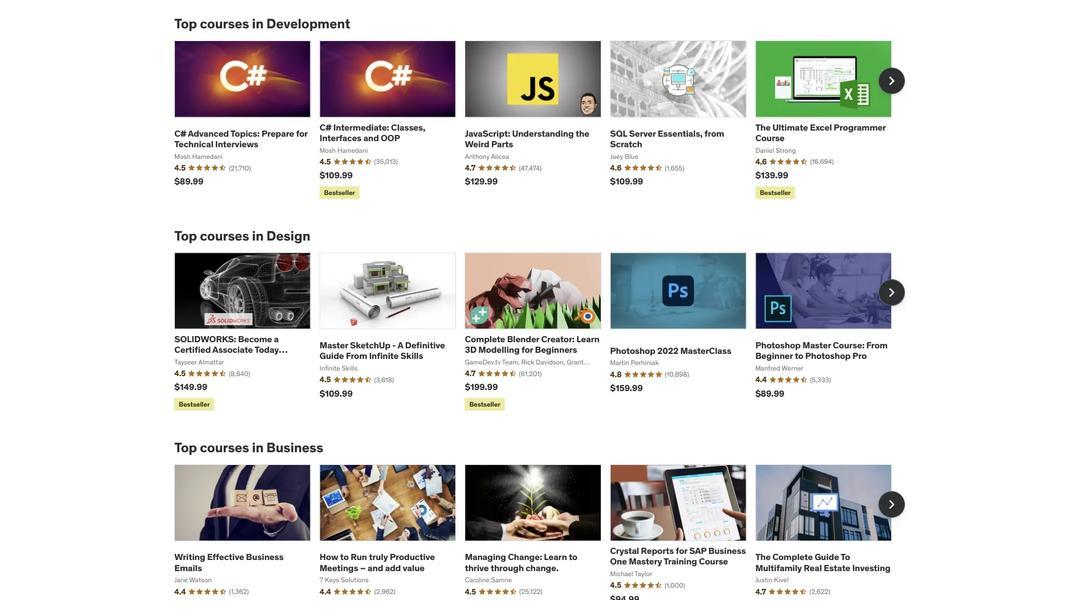 Task type: locate. For each thing, give the bounding box(es) containing it.
course inside crystal reports for sap business one mastery training course
[[699, 556, 729, 567]]

1 vertical spatial complete
[[773, 551, 813, 563]]

weird
[[465, 138, 490, 150]]

in
[[252, 15, 264, 32], [252, 227, 264, 244], [252, 439, 264, 456]]

photoshop
[[756, 339, 801, 351], [611, 345, 656, 356], [806, 350, 851, 361]]

1 horizontal spatial to
[[569, 551, 578, 563]]

1 vertical spatial and
[[368, 562, 383, 573]]

business inside crystal reports for sap business one mastery training course
[[709, 545, 746, 556]]

the
[[756, 121, 771, 133], [756, 551, 771, 563]]

to inside managing change:  learn to thrive through change.
[[569, 551, 578, 563]]

blender
[[507, 333, 540, 345]]

multifamily
[[756, 562, 802, 573]]

in for development
[[252, 15, 264, 32]]

next image
[[883, 72, 901, 90]]

the left the "real"
[[756, 551, 771, 563]]

0 horizontal spatial for
[[296, 128, 308, 139]]

top for top courses in business
[[174, 439, 197, 456]]

1 horizontal spatial photoshop
[[756, 339, 801, 351]]

and inside how to run truly productive meetings – and add value
[[368, 562, 383, 573]]

c# left intermediate:
[[320, 121, 332, 133]]

writing effective business emails link
[[174, 551, 284, 573]]

2 vertical spatial carousel element
[[174, 464, 906, 600]]

learn right change: on the bottom
[[544, 551, 567, 563]]

c# intermediate: classes, interfaces and oop link
[[320, 121, 426, 143]]

and left oop
[[364, 132, 379, 143]]

from left infinite
[[346, 350, 367, 361]]

business inside writing effective business emails
[[246, 551, 284, 563]]

infinite
[[369, 350, 399, 361]]

1 horizontal spatial master
[[803, 339, 832, 351]]

c# advanced topics: prepare for technical interviews
[[174, 128, 308, 150]]

2 top from the top
[[174, 227, 197, 244]]

1 vertical spatial guide
[[815, 551, 840, 563]]

crystal reports for sap business one mastery training course
[[611, 545, 746, 567]]

0 vertical spatial complete
[[465, 333, 506, 345]]

guide left sketchup
[[320, 350, 344, 361]]

certified
[[174, 344, 211, 355]]

the inside the ultimate excel programmer course
[[756, 121, 771, 133]]

course inside the ultimate excel programmer course
[[756, 132, 785, 143]]

2 vertical spatial in
[[252, 439, 264, 456]]

0 vertical spatial course
[[756, 132, 785, 143]]

crystal reports for sap business one mastery training course link
[[611, 545, 746, 567]]

1 carousel element from the top
[[174, 41, 906, 201]]

and right –
[[368, 562, 383, 573]]

1 the from the top
[[756, 121, 771, 133]]

run
[[351, 551, 367, 563]]

sap
[[690, 545, 707, 556]]

3 top from the top
[[174, 439, 197, 456]]

complete blender creator: learn 3d modelling for beginners link
[[465, 333, 600, 355]]

0 vertical spatial learn
[[577, 333, 600, 345]]

business
[[267, 439, 323, 456], [709, 545, 746, 556], [246, 551, 284, 563]]

javascript: understanding the weird parts
[[465, 128, 590, 150]]

2 vertical spatial for
[[676, 545, 688, 556]]

to
[[795, 350, 804, 361], [340, 551, 349, 563], [569, 551, 578, 563]]

course right training at the bottom right
[[699, 556, 729, 567]]

–
[[360, 562, 366, 573]]

0 horizontal spatial c#
[[174, 128, 186, 139]]

0 vertical spatial for
[[296, 128, 308, 139]]

next image
[[883, 284, 901, 302], [883, 496, 901, 513]]

javascript: understanding the weird parts link
[[465, 128, 590, 150]]

courses for business
[[200, 439, 249, 456]]

c#
[[320, 121, 332, 133], [174, 128, 186, 139]]

guide left to
[[815, 551, 840, 563]]

1 horizontal spatial for
[[522, 344, 533, 355]]

in for design
[[252, 227, 264, 244]]

2 carousel element from the top
[[174, 253, 906, 413]]

the left ultimate
[[756, 121, 771, 133]]

c# inside c# advanced topics: prepare for technical interviews
[[174, 128, 186, 139]]

1 vertical spatial the
[[756, 551, 771, 563]]

photoshop 2022 masterclass
[[611, 345, 732, 356]]

a
[[398, 339, 403, 351]]

1 horizontal spatial course
[[756, 132, 785, 143]]

the inside the complete guide to multifamily real estate investing
[[756, 551, 771, 563]]

become
[[238, 333, 272, 345]]

2 vertical spatial courses
[[200, 439, 249, 456]]

from inside master sketchup  - a definitive guide from infinite skills
[[346, 350, 367, 361]]

2 vertical spatial top
[[174, 439, 197, 456]]

learn
[[577, 333, 600, 345], [544, 551, 567, 563]]

2 next image from the top
[[883, 496, 901, 513]]

master
[[320, 339, 348, 351], [803, 339, 832, 351]]

1 vertical spatial learn
[[544, 551, 567, 563]]

1 horizontal spatial learn
[[577, 333, 600, 345]]

programmer
[[834, 121, 886, 133]]

1 vertical spatial top
[[174, 227, 197, 244]]

to right change.
[[569, 551, 578, 563]]

0 horizontal spatial master
[[320, 339, 348, 351]]

1 in from the top
[[252, 15, 264, 32]]

photoshop master course: from beginner to photoshop pro
[[756, 339, 888, 361]]

learn inside complete blender creator: learn 3d modelling for beginners
[[577, 333, 600, 345]]

carousel element containing c# intermediate: classes, interfaces and oop
[[174, 41, 906, 201]]

courses for development
[[200, 15, 249, 32]]

technical
[[174, 138, 213, 150]]

0 horizontal spatial to
[[340, 551, 349, 563]]

a
[[274, 333, 279, 345]]

mastery
[[629, 556, 663, 567]]

1 vertical spatial in
[[252, 227, 264, 244]]

1 vertical spatial carousel element
[[174, 253, 906, 413]]

managing change:  learn to thrive through change.
[[465, 551, 578, 573]]

0 vertical spatial top
[[174, 15, 197, 32]]

courses
[[200, 15, 249, 32], [200, 227, 249, 244], [200, 439, 249, 456]]

3 courses from the top
[[200, 439, 249, 456]]

in for business
[[252, 439, 264, 456]]

top courses in development
[[174, 15, 350, 32]]

master sketchup  - a definitive guide from infinite skills
[[320, 339, 445, 361]]

scratch
[[611, 138, 643, 150]]

1 master from the left
[[320, 339, 348, 351]]

0 vertical spatial the
[[756, 121, 771, 133]]

top for top courses in design
[[174, 227, 197, 244]]

master left course:
[[803, 339, 832, 351]]

1 vertical spatial courses
[[200, 227, 249, 244]]

from right course:
[[867, 339, 888, 351]]

2 horizontal spatial for
[[676, 545, 688, 556]]

-
[[393, 339, 396, 351]]

classes,
[[391, 121, 426, 133]]

for inside complete blender creator: learn 3d modelling for beginners
[[522, 344, 533, 355]]

course left excel
[[756, 132, 785, 143]]

2 in from the top
[[252, 227, 264, 244]]

0 horizontal spatial learn
[[544, 551, 567, 563]]

for
[[296, 128, 308, 139], [522, 344, 533, 355], [676, 545, 688, 556]]

3 in from the top
[[252, 439, 264, 456]]

beginners
[[535, 344, 578, 355]]

for right prepare
[[296, 128, 308, 139]]

photoshop master course: from beginner to photoshop pro link
[[756, 339, 888, 361]]

guide inside master sketchup  - a definitive guide from infinite skills
[[320, 350, 344, 361]]

c# for c# advanced topics: prepare for technical interviews
[[174, 128, 186, 139]]

0 horizontal spatial photoshop
[[611, 345, 656, 356]]

and
[[364, 132, 379, 143], [368, 562, 383, 573]]

and inside c# intermediate: classes, interfaces and oop
[[364, 132, 379, 143]]

topics:
[[231, 128, 260, 139]]

1 vertical spatial next image
[[883, 496, 901, 513]]

c# for c# intermediate: classes, interfaces and oop
[[320, 121, 332, 133]]

1 horizontal spatial guide
[[815, 551, 840, 563]]

from
[[705, 128, 725, 139]]

top courses in business
[[174, 439, 323, 456]]

beginner
[[756, 350, 793, 361]]

1 vertical spatial course
[[699, 556, 729, 567]]

c# left advanced
[[174, 128, 186, 139]]

for left sap
[[676, 545, 688, 556]]

0 vertical spatial next image
[[883, 284, 901, 302]]

1 horizontal spatial from
[[867, 339, 888, 351]]

sql
[[611, 128, 628, 139]]

0 vertical spatial and
[[364, 132, 379, 143]]

solidworks: become a certified associate today (cswa) link
[[174, 333, 288, 366]]

complete left blender
[[465, 333, 506, 345]]

0 horizontal spatial complete
[[465, 333, 506, 345]]

top for top courses in development
[[174, 15, 197, 32]]

master inside photoshop master course: from beginner to photoshop pro
[[803, 339, 832, 351]]

carousel element
[[174, 41, 906, 201], [174, 253, 906, 413], [174, 464, 906, 600]]

2 horizontal spatial to
[[795, 350, 804, 361]]

complete left estate at the right bottom of page
[[773, 551, 813, 563]]

c# inside c# intermediate: classes, interfaces and oop
[[320, 121, 332, 133]]

to right the beginner
[[795, 350, 804, 361]]

1 top from the top
[[174, 15, 197, 32]]

for right 'modelling'
[[522, 344, 533, 355]]

course:
[[833, 339, 865, 351]]

0 horizontal spatial guide
[[320, 350, 344, 361]]

1 next image from the top
[[883, 284, 901, 302]]

2 the from the top
[[756, 551, 771, 563]]

1 vertical spatial for
[[522, 344, 533, 355]]

1 horizontal spatial c#
[[320, 121, 332, 133]]

master left sketchup
[[320, 339, 348, 351]]

carousel element containing solidworks: become a certified associate today (cswa)
[[174, 253, 906, 413]]

productive
[[390, 551, 435, 563]]

0 horizontal spatial course
[[699, 556, 729, 567]]

2 courses from the top
[[200, 227, 249, 244]]

change.
[[526, 562, 559, 573]]

training
[[664, 556, 697, 567]]

2 master from the left
[[803, 339, 832, 351]]

1 courses from the top
[[200, 15, 249, 32]]

0 vertical spatial in
[[252, 15, 264, 32]]

course
[[756, 132, 785, 143], [699, 556, 729, 567]]

0 horizontal spatial from
[[346, 350, 367, 361]]

to inside how to run truly productive meetings – and add value
[[340, 551, 349, 563]]

how to run truly productive meetings – and add value link
[[320, 551, 435, 573]]

to left run
[[340, 551, 349, 563]]

complete inside the complete guide to multifamily real estate investing
[[773, 551, 813, 563]]

0 vertical spatial courses
[[200, 15, 249, 32]]

0 vertical spatial carousel element
[[174, 41, 906, 201]]

master inside master sketchup  - a definitive guide from infinite skills
[[320, 339, 348, 351]]

1 horizontal spatial complete
[[773, 551, 813, 563]]

interfaces
[[320, 132, 362, 143]]

complete
[[465, 333, 506, 345], [773, 551, 813, 563]]

3 carousel element from the top
[[174, 464, 906, 600]]

learn right creator: at the right bottom of page
[[577, 333, 600, 345]]

from
[[867, 339, 888, 351], [346, 350, 367, 361]]

0 vertical spatial guide
[[320, 350, 344, 361]]

top
[[174, 15, 197, 32], [174, 227, 197, 244], [174, 439, 197, 456]]

carousel element containing crystal reports for sap business one mastery training course
[[174, 464, 906, 600]]



Task type: describe. For each thing, give the bounding box(es) containing it.
carousel element for design
[[174, 253, 906, 413]]

today
[[255, 344, 279, 355]]

intermediate:
[[333, 121, 389, 133]]

next image for design
[[883, 284, 901, 302]]

courses for design
[[200, 227, 249, 244]]

development
[[267, 15, 350, 32]]

complete inside complete blender creator: learn 3d modelling for beginners
[[465, 333, 506, 345]]

sql server essentials, from scratch
[[611, 128, 725, 150]]

add
[[385, 562, 401, 573]]

interviews
[[215, 138, 259, 150]]

real
[[804, 562, 823, 573]]

one
[[611, 556, 627, 567]]

server
[[630, 128, 656, 139]]

the ultimate excel programmer course link
[[756, 121, 886, 143]]

top courses in design
[[174, 227, 311, 244]]

(cswa)
[[174, 355, 206, 366]]

javascript:
[[465, 128, 511, 139]]

3d
[[465, 344, 477, 355]]

carousel element for business
[[174, 464, 906, 600]]

essentials,
[[658, 128, 703, 139]]

solidworks:
[[174, 333, 236, 345]]

advanced
[[188, 128, 229, 139]]

master sketchup  - a definitive guide from infinite skills link
[[320, 339, 445, 361]]

crystal
[[611, 545, 640, 556]]

investing
[[853, 562, 891, 573]]

estate
[[824, 562, 851, 573]]

oop
[[381, 132, 400, 143]]

excel
[[811, 121, 833, 133]]

definitive
[[405, 339, 445, 351]]

next image for business
[[883, 496, 901, 513]]

meetings
[[320, 562, 358, 573]]

to inside photoshop master course: from beginner to photoshop pro
[[795, 350, 804, 361]]

photoshop for photoshop master course: from beginner to photoshop pro
[[756, 339, 801, 351]]

managing
[[465, 551, 506, 563]]

c# advanced topics: prepare for technical interviews link
[[174, 128, 308, 150]]

associate
[[213, 344, 253, 355]]

understanding
[[512, 128, 574, 139]]

modelling
[[479, 344, 520, 355]]

the
[[576, 128, 590, 139]]

prepare
[[262, 128, 294, 139]]

writing
[[174, 551, 205, 563]]

reports
[[641, 545, 674, 556]]

2 horizontal spatial photoshop
[[806, 350, 851, 361]]

effective
[[207, 551, 244, 563]]

for inside c# advanced topics: prepare for technical interviews
[[296, 128, 308, 139]]

managing change:  learn to thrive through change. link
[[465, 551, 578, 573]]

photoshop 2022 masterclass link
[[611, 345, 732, 356]]

c# intermediate: classes, interfaces and oop
[[320, 121, 426, 143]]

solidworks: become a certified associate today (cswa)
[[174, 333, 279, 366]]

guide inside the complete guide to multifamily real estate investing
[[815, 551, 840, 563]]

the complete guide to multifamily real estate investing
[[756, 551, 891, 573]]

photoshop for photoshop 2022 masterclass
[[611, 345, 656, 356]]

emails
[[174, 562, 202, 573]]

learn inside managing change:  learn to thrive through change.
[[544, 551, 567, 563]]

value
[[403, 562, 425, 573]]

parts
[[492, 138, 514, 150]]

to
[[841, 551, 851, 563]]

ultimate
[[773, 121, 809, 133]]

writing effective business emails
[[174, 551, 284, 573]]

from inside photoshop master course: from beginner to photoshop pro
[[867, 339, 888, 351]]

thrive
[[465, 562, 489, 573]]

pro
[[853, 350, 867, 361]]

the for top courses in development
[[756, 121, 771, 133]]

masterclass
[[681, 345, 732, 356]]

how
[[320, 551, 338, 563]]

the for top courses in business
[[756, 551, 771, 563]]

change:
[[508, 551, 542, 563]]

through
[[491, 562, 524, 573]]

complete blender creator: learn 3d modelling for beginners
[[465, 333, 600, 355]]

design
[[267, 227, 311, 244]]

sql server essentials, from scratch link
[[611, 128, 725, 150]]

how to run truly productive meetings – and add value
[[320, 551, 435, 573]]

skills
[[401, 350, 423, 361]]

the complete guide to multifamily real estate investing link
[[756, 551, 891, 573]]

for inside crystal reports for sap business one mastery training course
[[676, 545, 688, 556]]

carousel element for development
[[174, 41, 906, 201]]

sketchup
[[350, 339, 391, 351]]

truly
[[369, 551, 388, 563]]

the ultimate excel programmer course
[[756, 121, 886, 143]]

creator:
[[542, 333, 575, 345]]



Task type: vqa. For each thing, say whether or not it's contained in the screenshot.


